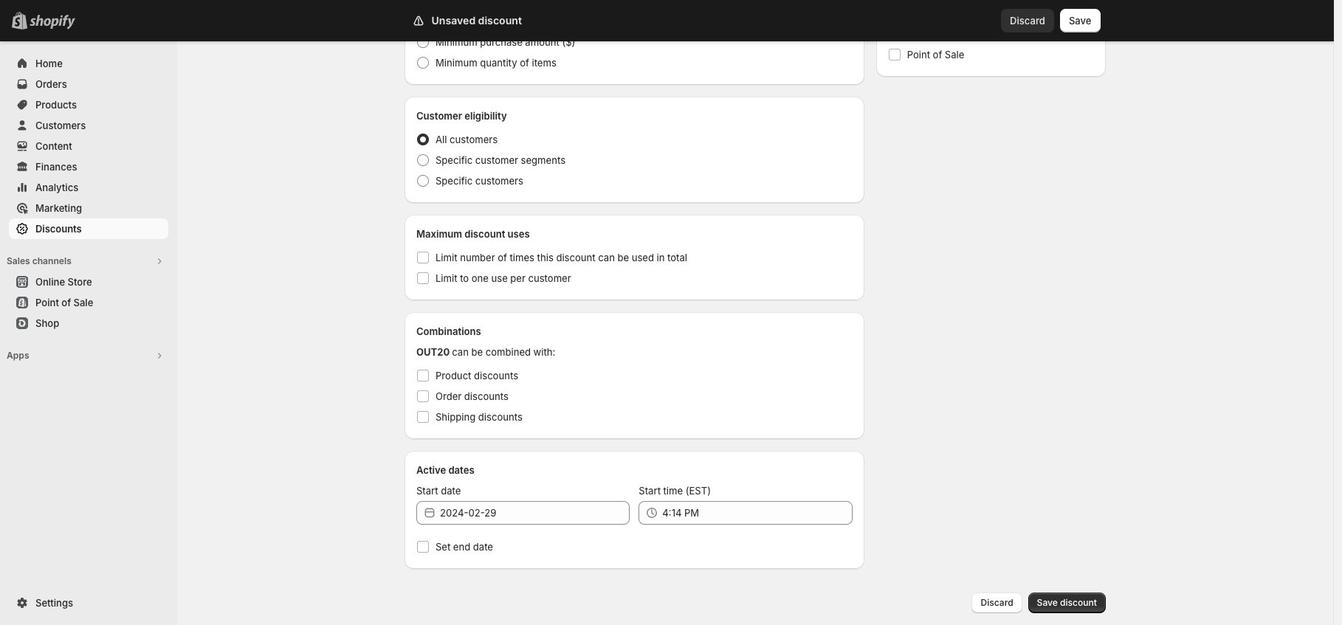 Task type: vqa. For each thing, say whether or not it's contained in the screenshot.
Enter time "TEXT FIELD" at bottom
yes



Task type: locate. For each thing, give the bounding box(es) containing it.
Enter time text field
[[663, 502, 853, 525]]



Task type: describe. For each thing, give the bounding box(es) containing it.
shopify image
[[30, 15, 75, 30]]

YYYY-MM-DD text field
[[440, 502, 630, 525]]



